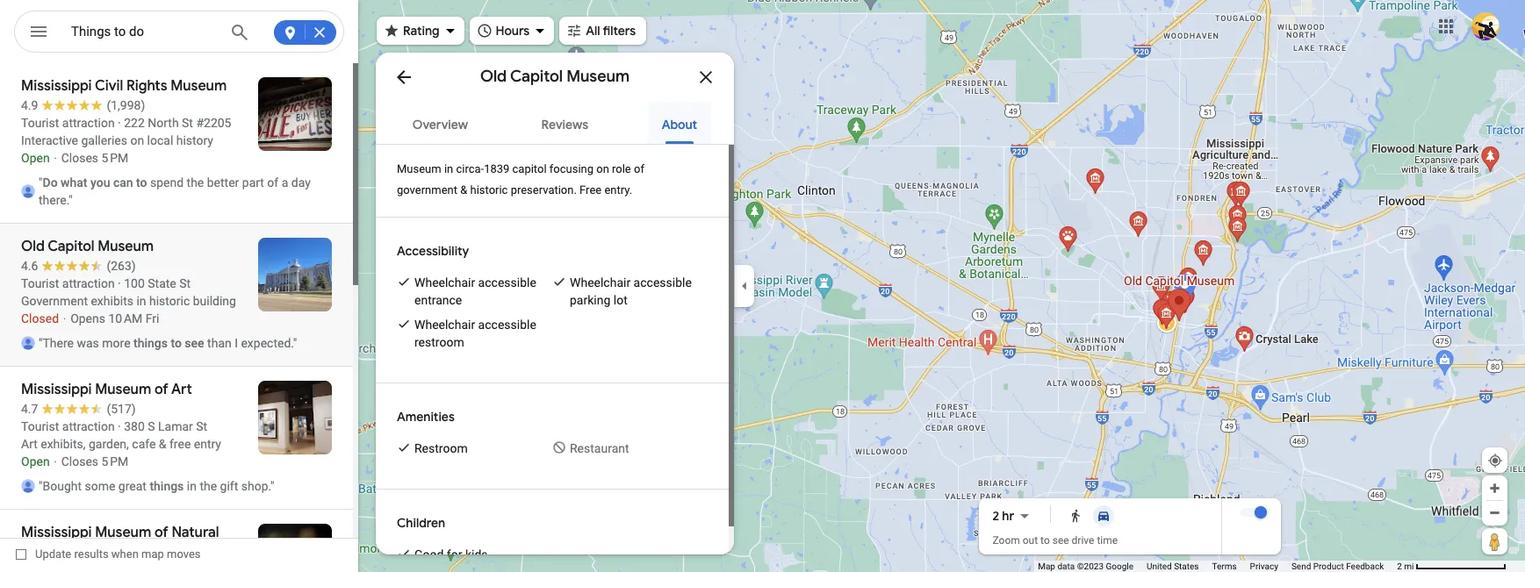 Task type: locate. For each thing, give the bounding box(es) containing it.
2 hr button
[[993, 506, 1037, 527]]

none radio up drive
[[1062, 506, 1090, 527]]

rating
[[403, 23, 440, 39]]

terms button
[[1213, 561, 1237, 573]]

see
[[1053, 535, 1070, 547]]

collapse side panel image
[[735, 277, 755, 296]]

overview
[[413, 117, 468, 133]]

footer containing map data ©2023 google
[[1038, 561, 1398, 573]]

all filters button
[[560, 11, 647, 50]]

update results when map moves
[[35, 548, 201, 561]]

about old capitol museum region
[[376, 145, 734, 573]]

walking image
[[1069, 509, 1083, 524]]

all
[[586, 23, 600, 39]]

circa-
[[456, 163, 484, 176]]

museum
[[567, 67, 630, 87], [397, 163, 442, 176]]

about
[[662, 117, 698, 133]]

Turn off travel time tool checkbox
[[1241, 507, 1267, 519]]

results for things to do feed
[[0, 63, 358, 573]]

overview button
[[399, 102, 482, 144]]

reviews
[[542, 117, 589, 133]]

send product feedback
[[1292, 562, 1385, 572]]

historic
[[470, 184, 508, 197]]

united
[[1147, 562, 1172, 572]]

1 vertical spatial 2
[[1398, 562, 1403, 572]]

2 mi button
[[1398, 562, 1507, 572]]

accessible up has wheelchair accessible restroom element
[[478, 276, 537, 290]]

privacy
[[1251, 562, 1279, 572]]

1 horizontal spatial 2
[[1398, 562, 1403, 572]]

driving image
[[1097, 509, 1111, 524]]

2 left mi
[[1398, 562, 1403, 572]]

0 vertical spatial 2
[[993, 509, 1000, 524]]

has wheelchair accessible parking lot element
[[570, 274, 708, 309]]

hours
[[496, 23, 530, 39]]

send
[[1292, 562, 1312, 572]]

None field
[[71, 21, 217, 42]]

none radio walking
[[1062, 506, 1090, 527]]

accessible down has wheelchair accessible entrance element
[[478, 318, 537, 332]]

1 none radio from the left
[[1062, 506, 1090, 527]]

when
[[111, 548, 139, 561]]

none radio driving
[[1090, 506, 1118, 527]]

states
[[1175, 562, 1200, 572]]

accessible left collapse side panel 'icon'
[[634, 276, 692, 290]]

wheelchair accessible entrance
[[415, 276, 537, 307]]

capitol
[[510, 67, 563, 87]]

wheelchair up "entrance"
[[415, 276, 475, 290]]

museum up the government
[[397, 163, 442, 176]]

0 horizontal spatial 2
[[993, 509, 1000, 524]]

accessible inside wheelchair accessible restroom
[[478, 318, 537, 332]]

2 none radio from the left
[[1090, 506, 1118, 527]]

restroom
[[415, 336, 464, 350]]

2 left hr at the bottom of page
[[993, 509, 1000, 524]]

1 horizontal spatial museum
[[567, 67, 630, 87]]

wheelchair inside the 'wheelchair accessible parking lot'
[[570, 276, 631, 290]]

tab list containing overview
[[376, 102, 734, 144]]

2 for 2 hr
[[993, 509, 1000, 524]]

0 horizontal spatial museum
[[397, 163, 442, 176]]

update
[[35, 548, 71, 561]]

2 mi
[[1398, 562, 1415, 572]]

has wheelchair accessible restroom element
[[415, 316, 553, 351]]

restroom
[[415, 442, 468, 456]]

about button
[[648, 102, 712, 144]]

wheelchair for restroom
[[415, 318, 475, 332]]

old capitol museum
[[480, 67, 630, 87]]

museum in circa-1839 capitol focusing on role of government & historic preservation. free entry.
[[397, 163, 645, 197]]


[[28, 19, 49, 44]]

hours button
[[470, 11, 554, 50]]

None radio
[[1062, 506, 1090, 527], [1090, 506, 1118, 527]]

old
[[480, 67, 507, 87]]

mi
[[1405, 562, 1415, 572]]

2 hr
[[993, 509, 1015, 524]]

results
[[74, 548, 109, 561]]

museum inside museum in circa-1839 capitol focusing on role of government & historic preservation. free entry.
[[397, 163, 442, 176]]

rating button
[[377, 11, 464, 50]]

united states
[[1147, 562, 1200, 572]]

2
[[993, 509, 1000, 524], [1398, 562, 1403, 572]]

accessible
[[478, 276, 537, 290], [634, 276, 692, 290], [478, 318, 537, 332]]

united states button
[[1147, 561, 1200, 573]]

wheelchair
[[415, 276, 475, 290], [570, 276, 631, 290], [415, 318, 475, 332]]

in
[[444, 163, 453, 176]]

good for kids
[[415, 548, 488, 562]]

2 inside 2 hr popup button
[[993, 509, 1000, 524]]

accessible inside the 'wheelchair accessible parking lot'
[[634, 276, 692, 290]]

footer inside google maps element
[[1038, 561, 1398, 573]]

museum down all filters button
[[567, 67, 630, 87]]

wheelchair inside wheelchair accessible restroom
[[415, 318, 475, 332]]

data
[[1058, 562, 1075, 572]]

time
[[1097, 535, 1118, 547]]

send product feedback button
[[1292, 561, 1385, 573]]

accessible inside wheelchair accessible entrance
[[478, 276, 537, 290]]

drive
[[1072, 535, 1095, 547]]

map
[[1038, 562, 1056, 572]]

parking
[[570, 293, 611, 307]]

wheelchair up restroom
[[415, 318, 475, 332]]

none radio up 'time'
[[1090, 506, 1118, 527]]

zoom out image
[[1489, 507, 1502, 520]]

tab list
[[376, 102, 734, 144]]

footer
[[1038, 561, 1398, 573]]

wheelchair for entrance
[[415, 276, 475, 290]]

1 vertical spatial museum
[[397, 163, 442, 176]]

wheelchair up parking in the bottom of the page
[[570, 276, 631, 290]]

wheelchair inside wheelchair accessible entrance
[[415, 276, 475, 290]]

accessible for wheelchair accessible restroom
[[478, 318, 537, 332]]



Task type: vqa. For each thing, say whether or not it's contained in the screenshot.
©2023
yes



Task type: describe. For each thing, give the bounding box(es) containing it.
feedback
[[1347, 562, 1385, 572]]

moves
[[167, 548, 201, 561]]

 button
[[14, 11, 63, 56]]

restaurant
[[570, 442, 629, 456]]

has wheelchair accessible entrance element
[[415, 274, 553, 309]]

map data ©2023 google
[[1038, 562, 1134, 572]]

 search field
[[14, 11, 344, 56]]

of
[[634, 163, 645, 176]]

accessible for wheelchair accessible entrance
[[478, 276, 537, 290]]

google maps element
[[0, 0, 1526, 573]]

hr
[[1003, 509, 1015, 524]]

1839
[[484, 163, 510, 176]]

accessible for wheelchair accessible parking lot
[[634, 276, 692, 290]]

wheelchair accessible parking lot
[[570, 276, 692, 307]]

zoom out to see drive time
[[993, 535, 1118, 547]]

amenities
[[397, 409, 455, 425]]

none field inside things to do field
[[71, 21, 217, 42]]

terms
[[1213, 562, 1237, 572]]

turn off travel time tool image
[[1255, 507, 1267, 519]]

out
[[1023, 535, 1038, 547]]

0 vertical spatial museum
[[567, 67, 630, 87]]

free
[[580, 184, 602, 197]]

on
[[597, 163, 609, 176]]

Update results when map moves checkbox
[[16, 544, 201, 566]]

map
[[141, 548, 164, 561]]

children
[[397, 516, 446, 531]]

reviews button
[[528, 102, 603, 144]]

tab list inside google maps element
[[376, 102, 734, 144]]

to
[[1041, 535, 1050, 547]]

zoom in image
[[1489, 482, 1502, 495]]

has restroom element
[[415, 440, 468, 458]]

show street view coverage image
[[1483, 529, 1508, 555]]

role
[[612, 163, 631, 176]]

&
[[460, 184, 468, 197]]

good
[[415, 548, 444, 562]]

filters
[[603, 23, 636, 39]]

wheelchair for parking
[[570, 276, 631, 290]]

preservation.
[[511, 184, 577, 197]]

lot
[[614, 293, 628, 307]]

government
[[397, 184, 458, 197]]

privacy button
[[1251, 561, 1279, 573]]

for
[[447, 548, 462, 562]]

all filters
[[586, 23, 636, 39]]

entrance
[[415, 293, 462, 307]]

wheelchair accessible restroom
[[415, 318, 537, 350]]

entry.
[[605, 184, 633, 197]]

zoom
[[993, 535, 1021, 547]]

good for kids element
[[415, 546, 488, 564]]

focusing
[[550, 163, 594, 176]]

kids
[[465, 548, 488, 562]]

no restaurant element
[[570, 440, 629, 458]]

show your location image
[[1488, 453, 1504, 469]]

Things to do field
[[14, 11, 344, 54]]

2 for 2 mi
[[1398, 562, 1403, 572]]

capitol
[[513, 163, 547, 176]]

accessibility
[[397, 243, 469, 259]]

product
[[1314, 562, 1345, 572]]

©2023
[[1078, 562, 1104, 572]]

google
[[1106, 562, 1134, 572]]

old capitol museum main content
[[376, 53, 734, 573]]



